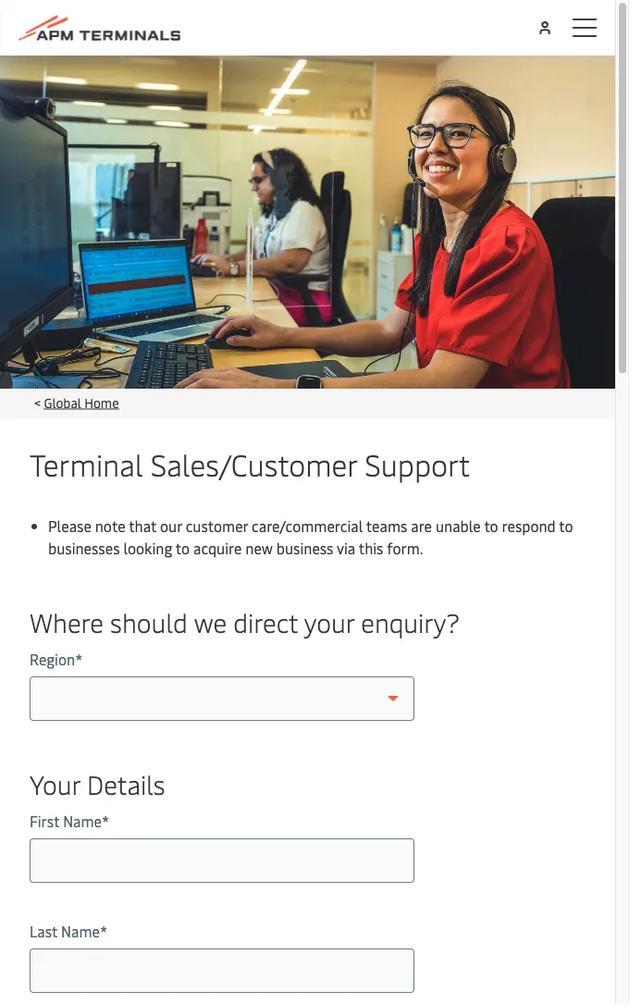 Task type: vqa. For each thing, say whether or not it's contained in the screenshot.
HOME
yes



Task type: describe. For each thing, give the bounding box(es) containing it.
home
[[84, 394, 119, 411]]

first
[[30, 811, 60, 831]]

note
[[95, 516, 126, 536]]

please note that our customer care/commercial teams are unable to respond to businesses looking to acquire new business via this form.
[[48, 516, 574, 558]]

customer
[[186, 516, 248, 536]]

<
[[34, 394, 41, 411]]

your details first name
[[30, 767, 165, 831]]

First Name text field
[[30, 839, 415, 883]]

support
[[365, 444, 471, 484]]

2 horizontal spatial to
[[560, 516, 574, 536]]

please
[[48, 516, 92, 536]]

that
[[129, 516, 157, 536]]

unable
[[436, 516, 481, 536]]

our
[[160, 516, 182, 536]]

business
[[277, 538, 334, 558]]

via
[[337, 538, 356, 558]]

businesses
[[48, 538, 120, 558]]

where
[[30, 605, 104, 640]]

enquiry?
[[361, 605, 460, 640]]

direct
[[234, 605, 298, 640]]

care/commercial
[[252, 516, 363, 536]]

form.
[[387, 538, 424, 558]]

Last Name text field
[[30, 949, 415, 994]]

0 horizontal spatial to
[[176, 538, 190, 558]]



Task type: locate. For each thing, give the bounding box(es) containing it.
this
[[359, 538, 384, 558]]

should
[[110, 605, 188, 640]]

looking
[[124, 538, 173, 558]]

to right respond
[[560, 516, 574, 536]]

your
[[30, 767, 81, 802]]

1 horizontal spatial to
[[485, 516, 499, 536]]

we
[[194, 605, 227, 640]]

are
[[411, 516, 432, 536]]

< global home
[[34, 394, 119, 411]]

to down 'our'
[[176, 538, 190, 558]]

apm stock global 500 image
[[0, 56, 616, 389]]

0 vertical spatial name
[[63, 811, 102, 831]]

teams
[[367, 516, 408, 536]]

to right unable
[[485, 516, 499, 536]]

name
[[63, 811, 102, 831], [61, 921, 100, 941]]

global home link
[[44, 394, 119, 411]]

name right first
[[63, 811, 102, 831]]

to
[[485, 516, 499, 536], [560, 516, 574, 536], [176, 538, 190, 558]]

sales/customer
[[151, 444, 357, 484]]

terminal sales/customer support
[[30, 444, 471, 484]]

global
[[44, 394, 81, 411]]

1 vertical spatial name
[[61, 921, 100, 941]]

last
[[30, 921, 58, 941]]

last name
[[30, 921, 100, 941]]

new
[[246, 538, 273, 558]]

name inside your details first name
[[63, 811, 102, 831]]

respond
[[502, 516, 556, 536]]

terminal
[[30, 444, 143, 484]]

region
[[30, 649, 75, 669]]

details
[[87, 767, 165, 802]]

acquire
[[194, 538, 242, 558]]

where should we direct your enquiry? region
[[30, 605, 460, 669]]

name right the last
[[61, 921, 100, 941]]

your
[[304, 605, 355, 640]]



